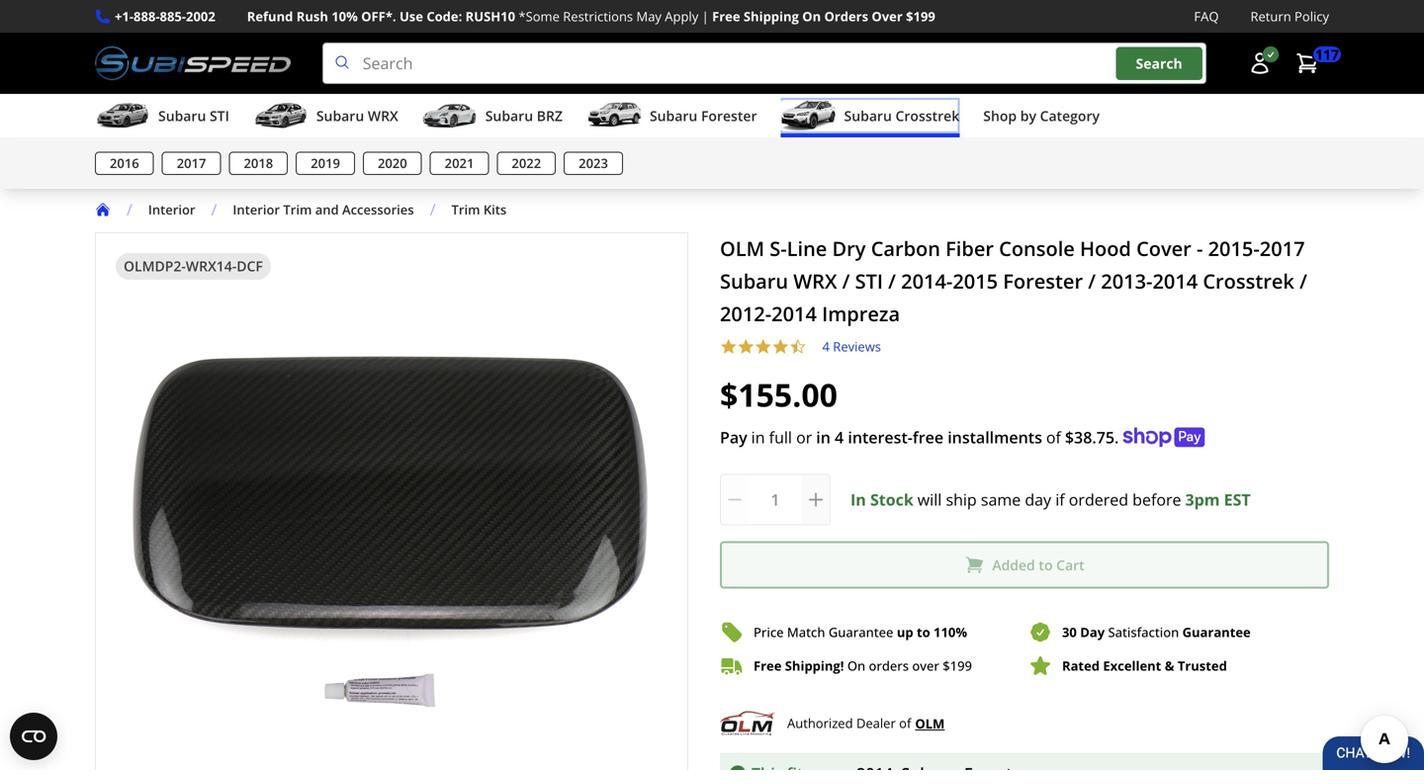Task type: locate. For each thing, give the bounding box(es) containing it.
2014
[[1153, 268, 1198, 295], [772, 300, 817, 328]]

1 horizontal spatial 4
[[835, 427, 844, 448]]

star image up $155.00
[[772, 338, 789, 356]]

a subaru forester thumbnail image image
[[587, 101, 642, 131]]

ship
[[946, 489, 977, 511]]

guarantee up free shipping! on orders over $ 199
[[829, 624, 894, 642]]

1 vertical spatial on
[[848, 657, 866, 675]]

0 vertical spatial free
[[712, 7, 740, 25]]

$38.75
[[1065, 427, 1115, 448]]

2023
[[579, 154, 608, 172]]

forester up subaru crosstrek element
[[701, 106, 757, 125]]

of left $38.75
[[1046, 427, 1061, 448]]

|
[[702, 7, 709, 25], [401, 148, 410, 169]]

installments
[[948, 427, 1042, 448]]

interior down the 2018 dropdown button
[[233, 201, 280, 219]]

search input field
[[322, 43, 1207, 84]]

trim left kits
[[452, 201, 480, 219]]

1 horizontal spatial interior
[[233, 201, 280, 219]]

| right apply
[[702, 7, 709, 25]]

subaru up subaru,
[[158, 106, 206, 125]]

0 horizontal spatial 2017
[[177, 154, 206, 172]]

1 vertical spatial free
[[754, 657, 782, 675]]

shop left now
[[318, 149, 351, 167]]

1 vertical spatial forester
[[238, 148, 302, 169]]

subaru wrx button
[[253, 98, 398, 138]]

interior down 2017 dropdown button
[[148, 201, 195, 219]]

star image
[[737, 338, 755, 356], [755, 338, 772, 356]]

0 horizontal spatial olm
[[720, 235, 765, 262]]

subaru for subaru sti
[[158, 106, 206, 125]]

2 interior from the left
[[233, 201, 280, 219]]

subaru inside 'dropdown button'
[[844, 106, 892, 125]]

None number field
[[720, 474, 831, 526]]

1 horizontal spatial 2017
[[1260, 235, 1305, 262]]

1 vertical spatial 2014
[[772, 300, 817, 328]]

wrx inside dropdown button
[[368, 106, 398, 125]]

kits
[[484, 201, 507, 219]]

1 horizontal spatial on
[[848, 657, 866, 675]]

star image down 2012-
[[720, 338, 737, 356]]

117
[[1316, 45, 1339, 64]]

to right up
[[917, 624, 930, 642]]

1 vertical spatial of
[[899, 715, 911, 733]]

4 reviews link
[[822, 338, 881, 356]]

in right the or at the right
[[816, 427, 831, 448]]

forester inside olm s-line dry carbon fiber console hood cover - 2015-2017 subaru wrx / sti / 2014-2015 forester / 2013-2014 crosstrek / 2012-2014 impreza
[[1003, 268, 1083, 295]]

1 vertical spatial 4
[[835, 427, 844, 448]]

2018 button
[[229, 152, 288, 175]]

0 horizontal spatial of
[[899, 715, 911, 733]]

return policy link
[[1251, 6, 1329, 27]]

2 vertical spatial forester
[[1003, 268, 1083, 295]]

star image
[[720, 338, 737, 356], [772, 338, 789, 356]]

1 horizontal spatial to
[[1039, 556, 1053, 575]]

trusted
[[1178, 657, 1227, 675]]

0 vertical spatial sti
[[210, 106, 229, 125]]

2002
[[186, 7, 215, 25]]

interior trim and accessories
[[233, 201, 414, 219]]

1 vertical spatial sti
[[855, 268, 883, 295]]

decrement image
[[725, 490, 745, 510]]

0 vertical spatial wrx
[[368, 106, 398, 125]]

shop left by
[[983, 106, 1017, 125]]

or
[[796, 427, 812, 448]]

sti up 2014, subaru, forester
[[210, 106, 229, 125]]

of inside authorized dealer of olm
[[899, 715, 911, 733]]

of left olm link
[[899, 715, 911, 733]]

trim kits link down 2021 dropdown button
[[452, 201, 507, 219]]

0 vertical spatial crosstrek
[[896, 106, 960, 125]]

pay
[[720, 427, 747, 448]]

1 vertical spatial olm
[[915, 715, 945, 733]]

olmdp2-wrx14-dcf
[[124, 257, 263, 276]]

4 right the or at the right
[[835, 427, 844, 448]]

in left full
[[751, 427, 765, 448]]

free
[[712, 7, 740, 25], [754, 657, 782, 675]]

update vehicle
[[426, 149, 527, 167]]

fiber
[[946, 235, 994, 262]]

subaru right a subaru crosstrek thumbnail image
[[844, 106, 892, 125]]

on
[[802, 7, 821, 25], [848, 657, 866, 675]]

rated excellent & trusted
[[1062, 657, 1227, 675]]

2020
[[378, 154, 407, 172]]

authorized dealer of olm
[[787, 715, 945, 733]]

wrx up now
[[368, 106, 398, 125]]

0 vertical spatial |
[[702, 7, 709, 25]]

2 star image from the left
[[772, 338, 789, 356]]

0 horizontal spatial guarantee
[[829, 624, 894, 642]]

rush10
[[466, 7, 515, 25]]

orders
[[824, 7, 869, 25]]

subaru left brz
[[485, 106, 533, 125]]

subaru
[[158, 106, 206, 125], [316, 106, 364, 125], [485, 106, 533, 125], [650, 106, 698, 125], [844, 106, 892, 125], [720, 268, 788, 295]]

added to cart
[[992, 556, 1085, 575]]

olm left s-
[[720, 235, 765, 262]]

search button
[[1116, 47, 1203, 80]]

1 vertical spatial |
[[401, 148, 410, 169]]

2 horizontal spatial forester
[[1003, 268, 1083, 295]]

1 horizontal spatial trim
[[452, 201, 480, 219]]

0 horizontal spatial trim
[[283, 201, 312, 219]]

free right apply
[[712, 7, 740, 25]]

1 interior from the left
[[148, 201, 195, 219]]

1 horizontal spatial guarantee
[[1183, 624, 1251, 642]]

0 horizontal spatial free
[[712, 7, 740, 25]]

subaru crosstrek button
[[781, 98, 960, 138]]

if
[[1056, 489, 1065, 511]]

$199
[[906, 7, 936, 25]]

on left "orders"
[[802, 7, 821, 25]]

2015-
[[1208, 235, 1260, 262]]

a subaru crosstrek thumbnail image image
[[781, 101, 836, 131]]

subaru up 2012-
[[720, 268, 788, 295]]

2015
[[953, 268, 998, 295]]

trim left and
[[283, 201, 312, 219]]

forester down console
[[1003, 268, 1083, 295]]

1 horizontal spatial free
[[754, 657, 782, 675]]

brz
[[537, 106, 563, 125]]

apply
[[665, 7, 699, 25]]

subaru for subaru crosstrek
[[844, 106, 892, 125]]

2019 button
[[296, 152, 355, 175]]

2014 up half star icon
[[772, 300, 817, 328]]

interior link
[[148, 201, 211, 219], [148, 201, 195, 219]]

0 horizontal spatial to
[[917, 624, 930, 642]]

30
[[1062, 624, 1077, 642]]

1 horizontal spatial shop
[[983, 106, 1017, 125]]

orders
[[869, 657, 909, 675]]

sti
[[210, 106, 229, 125], [855, 268, 883, 295]]

shop for shop by category
[[983, 106, 1017, 125]]

authorized
[[787, 715, 853, 733]]

0 vertical spatial 2014
[[1153, 268, 1198, 295]]

0 vertical spatial shop
[[983, 106, 1017, 125]]

in stock will ship same day if ordered before 3pm est
[[851, 489, 1251, 511]]

subaru inside dropdown button
[[650, 106, 698, 125]]

0 horizontal spatial 4
[[822, 338, 830, 356]]

forester down a subaru wrx thumbnail image
[[238, 148, 302, 169]]

2016
[[110, 154, 139, 172]]

/
[[127, 199, 132, 220], [211, 199, 217, 220], [430, 199, 436, 220], [842, 268, 850, 295], [888, 268, 896, 295], [1088, 268, 1096, 295], [1300, 268, 1307, 295]]

est
[[1224, 489, 1251, 511]]

30 day satisfaction guarantee
[[1062, 624, 1251, 642]]

0 vertical spatial forester
[[701, 106, 757, 125]]

1 vertical spatial crosstrek
[[1203, 268, 1295, 295]]

olm
[[720, 235, 765, 262], [915, 715, 945, 733]]

0 horizontal spatial star image
[[720, 338, 737, 356]]

shop inside dropdown button
[[983, 106, 1017, 125]]

olm link
[[915, 713, 945, 734]]

1 horizontal spatial in
[[816, 427, 831, 448]]

0 vertical spatial olm
[[720, 235, 765, 262]]

1 horizontal spatial sti
[[855, 268, 883, 295]]

sti up impreza
[[855, 268, 883, 295]]

0 vertical spatial to
[[1039, 556, 1053, 575]]

subaru forester
[[650, 106, 757, 125]]

2018
[[244, 154, 273, 172]]

guarantee
[[829, 624, 894, 642], [1183, 624, 1251, 642]]

1 horizontal spatial wrx
[[794, 268, 837, 295]]

a subaru sti thumbnail image image
[[95, 101, 150, 131]]

-
[[1197, 235, 1203, 262]]

0 horizontal spatial on
[[802, 7, 821, 25]]

on left orders
[[848, 657, 866, 675]]

2014,
[[131, 148, 171, 169]]

2017 button
[[162, 152, 221, 175]]

1 vertical spatial shop
[[318, 149, 351, 167]]

guarantee up 'trusted'
[[1183, 624, 1251, 642]]

free shipping! on orders over $ 199
[[754, 657, 972, 675]]

| right now
[[401, 148, 410, 169]]

olm inside authorized dealer of olm
[[915, 715, 945, 733]]

0 horizontal spatial wrx
[[368, 106, 398, 125]]

star image left half star icon
[[755, 338, 772, 356]]

1 horizontal spatial star image
[[772, 338, 789, 356]]

0 vertical spatial of
[[1046, 427, 1061, 448]]

0 horizontal spatial forester
[[238, 148, 302, 169]]

olm right dealer
[[915, 715, 945, 733]]

free down price
[[754, 657, 782, 675]]

0 horizontal spatial interior
[[148, 201, 195, 219]]

and
[[315, 201, 339, 219]]

stock
[[870, 489, 914, 511]]

0 vertical spatial 2017
[[177, 154, 206, 172]]

interior for interior
[[148, 201, 195, 219]]

1 vertical spatial 2017
[[1260, 235, 1305, 262]]

shop for shop now
[[318, 149, 351, 167]]

0 horizontal spatial sti
[[210, 106, 229, 125]]

accessories
[[342, 201, 414, 219]]

1 horizontal spatial olm
[[915, 715, 945, 733]]

crosstrek
[[896, 106, 960, 125], [1203, 268, 1295, 295]]

olm inside olm s-line dry carbon fiber console hood cover - 2015-2017 subaru wrx / sti / 2014-2015 forester / 2013-2014 crosstrek / 2012-2014 impreza
[[720, 235, 765, 262]]

up
[[897, 624, 914, 642]]

0 horizontal spatial shop
[[318, 149, 351, 167]]

1 trim from the left
[[283, 201, 312, 219]]

2014 down cover
[[1153, 268, 1198, 295]]

1 horizontal spatial forester
[[701, 106, 757, 125]]

2 star image from the left
[[755, 338, 772, 356]]

wrx down line
[[794, 268, 837, 295]]

return policy
[[1251, 7, 1329, 25]]

0 horizontal spatial crosstrek
[[896, 106, 960, 125]]

subaru sti button
[[95, 98, 229, 138]]

0 vertical spatial 4
[[822, 338, 830, 356]]

2017 inside olm s-line dry carbon fiber console hood cover - 2015-2017 subaru wrx / sti / 2014-2015 forester / 2013-2014 crosstrek / 2012-2014 impreza
[[1260, 235, 1305, 262]]

to left "cart"
[[1039, 556, 1053, 575]]

of
[[1046, 427, 1061, 448], [899, 715, 911, 733]]

2017 right -
[[1260, 235, 1305, 262]]

1 vertical spatial wrx
[[794, 268, 837, 295]]

subaru right a subaru forester thumbnail image
[[650, 106, 698, 125]]

a subaru brz thumbnail image image
[[422, 101, 477, 131]]

forester inside dropdown button
[[701, 106, 757, 125]]

2022
[[512, 154, 541, 172]]

star image down 2012-
[[737, 338, 755, 356]]

subaru up shop now at left
[[316, 106, 364, 125]]

wrx inside olm s-line dry carbon fiber console hood cover - 2015-2017 subaru wrx / sti / 2014-2015 forester / 2013-2014 crosstrek / 2012-2014 impreza
[[794, 268, 837, 295]]

2017 right 2014,
[[177, 154, 206, 172]]

subaru inside olm s-line dry carbon fiber console hood cover - 2015-2017 subaru wrx / sti / 2014-2015 forester / 2013-2014 crosstrek / 2012-2014 impreza
[[720, 268, 788, 295]]

4 right half star icon
[[822, 338, 830, 356]]

0 horizontal spatial in
[[751, 427, 765, 448]]

1 horizontal spatial crosstrek
[[1203, 268, 1295, 295]]

free
[[913, 427, 944, 448]]

0 horizontal spatial 2014
[[772, 300, 817, 328]]

2013-
[[1101, 268, 1153, 295]]

2 trim from the left
[[452, 201, 480, 219]]

4 reviews
[[822, 338, 881, 356]]



Task type: vqa. For each thing, say whether or not it's contained in the screenshot.
The Move Over Racing Bumper Quick Release Kit
no



Task type: describe. For each thing, give the bounding box(es) containing it.
to inside button
[[1039, 556, 1053, 575]]

may
[[636, 7, 662, 25]]

.
[[1115, 427, 1119, 448]]

subaru for subaru brz
[[485, 106, 533, 125]]

olm s-line dry carbon fiber console hood cover - 2015-2017 subaru wrx / sti / 2014-2015 forester / 2013-2014 crosstrek / 2012-2014 impreza
[[720, 235, 1307, 328]]

by
[[1021, 106, 1037, 125]]

rated
[[1062, 657, 1100, 675]]

crosstrek inside olm s-line dry carbon fiber console hood cover - 2015-2017 subaru wrx / sti / 2014-2015 forester / 2013-2014 crosstrek / 2012-2014 impreza
[[1203, 268, 1295, 295]]

home image
[[95, 202, 111, 218]]

day
[[1025, 489, 1051, 511]]

2019
[[311, 154, 340, 172]]

search
[[1136, 54, 1183, 73]]

subaru brz button
[[422, 98, 563, 138]]

category
[[1040, 106, 1100, 125]]

console
[[999, 235, 1075, 262]]

2016 button
[[95, 152, 154, 175]]

refund rush 10% off*. use code: rush10 *some restrictions may apply | free shipping on orders over $199
[[247, 7, 936, 25]]

sti inside dropdown button
[[210, 106, 229, 125]]

+1-
[[115, 7, 134, 25]]

off*.
[[361, 7, 396, 25]]

over
[[872, 7, 903, 25]]

$155.00
[[720, 374, 838, 417]]

crosstrek inside 'dropdown button'
[[896, 106, 960, 125]]

open widget image
[[10, 713, 57, 761]]

2 guarantee from the left
[[1183, 624, 1251, 642]]

cart
[[1057, 556, 1085, 575]]

pay in full or in 4 interest-free installments of $38.75 .
[[720, 427, 1119, 448]]

1 horizontal spatial of
[[1046, 427, 1061, 448]]

2022 button
[[497, 152, 556, 175]]

2021 button
[[430, 152, 489, 175]]

update vehicle button
[[426, 147, 527, 170]]

trim kits
[[452, 201, 507, 219]]

now
[[355, 149, 386, 167]]

888-
[[134, 7, 160, 25]]

code:
[[427, 7, 462, 25]]

increment image
[[806, 490, 826, 510]]

day
[[1080, 624, 1105, 642]]

subaru,
[[175, 148, 234, 169]]

sti inside olm s-line dry carbon fiber console hood cover - 2015-2017 subaru wrx / sti / 2014-2015 forester / 2013-2014 crosstrek / 2012-2014 impreza
[[855, 268, 883, 295]]

satisfaction
[[1108, 624, 1179, 642]]

1 horizontal spatial 2014
[[1153, 268, 1198, 295]]

a subaru wrx thumbnail image image
[[253, 101, 308, 131]]

2017 inside dropdown button
[[177, 154, 206, 172]]

shop by category button
[[983, 98, 1100, 138]]

2 in from the left
[[816, 427, 831, 448]]

added to cart button
[[720, 542, 1329, 589]]

cover
[[1137, 235, 1192, 262]]

2012-
[[720, 300, 772, 328]]

subispeed logo image
[[95, 43, 291, 84]]

refund
[[247, 7, 293, 25]]

subaru crosstrek element
[[0, 138, 1424, 189]]

885-
[[160, 7, 186, 25]]

in
[[851, 489, 866, 511]]

2020 button
[[363, 152, 422, 175]]

price
[[754, 624, 784, 642]]

match
[[787, 624, 825, 642]]

117 button
[[1286, 44, 1341, 83]]

1 star image from the left
[[720, 338, 737, 356]]

199
[[950, 657, 972, 675]]

shipping!
[[785, 657, 844, 675]]

interior for interior trim and accessories
[[233, 201, 280, 219]]

2021
[[445, 154, 474, 172]]

0 vertical spatial on
[[802, 7, 821, 25]]

1 vertical spatial to
[[917, 624, 930, 642]]

ordered
[[1069, 489, 1129, 511]]

subaru for subaru wrx
[[316, 106, 364, 125]]

subaru wrx
[[316, 106, 398, 125]]

10%
[[332, 7, 358, 25]]

subaru sti
[[158, 106, 229, 125]]

faq link
[[1194, 6, 1219, 27]]

1 guarantee from the left
[[829, 624, 894, 642]]

2023 button
[[564, 152, 623, 175]]

before
[[1133, 489, 1181, 511]]

*some
[[519, 7, 560, 25]]

olm image
[[720, 710, 775, 738]]

reviews
[[833, 338, 881, 356]]

shop pay image
[[1123, 428, 1205, 448]]

110%
[[934, 624, 967, 642]]

over
[[912, 657, 940, 675]]

subaru brz
[[485, 106, 563, 125]]

hood
[[1080, 235, 1131, 262]]

main element
[[0, 94, 1424, 189]]

subaru for subaru forester
[[650, 106, 698, 125]]

same
[[981, 489, 1021, 511]]

return
[[1251, 7, 1291, 25]]

1 horizontal spatial |
[[702, 7, 709, 25]]

half star image
[[789, 338, 807, 356]]

added
[[992, 556, 1035, 575]]

dealer
[[857, 715, 896, 733]]

use
[[400, 7, 423, 25]]

trim kits link down update vehicle button
[[452, 201, 522, 219]]

0 horizontal spatial |
[[401, 148, 410, 169]]

policy
[[1295, 7, 1329, 25]]

restrictions
[[563, 7, 633, 25]]

s-
[[770, 235, 787, 262]]

full
[[769, 427, 792, 448]]

dcf
[[237, 257, 263, 276]]

subaru forester button
[[587, 98, 757, 138]]

1 star image from the left
[[737, 338, 755, 356]]

button image
[[1248, 52, 1272, 75]]

subaru crosstrek
[[844, 106, 960, 125]]

impreza
[[822, 300, 900, 328]]

1 in from the left
[[751, 427, 765, 448]]

excellent
[[1103, 657, 1162, 675]]

shop by category
[[983, 106, 1100, 125]]

faq
[[1194, 7, 1219, 25]]



